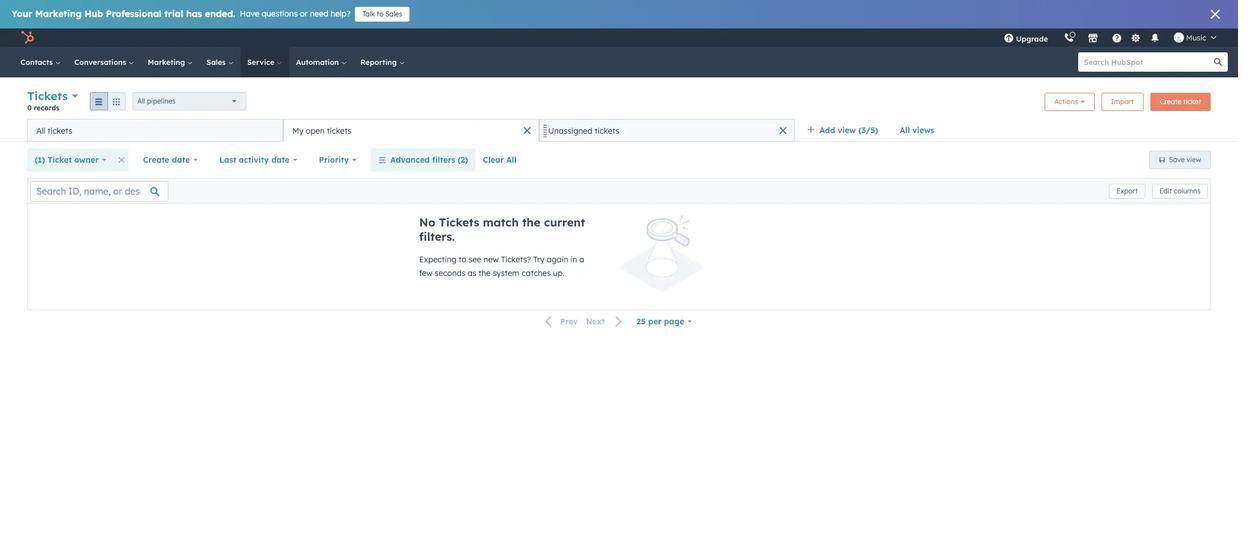Task type: vqa. For each thing, say whether or not it's contained in the screenshot.
topmost the &
no



Task type: describe. For each thing, give the bounding box(es) containing it.
1 horizontal spatial marketing
[[148, 57, 187, 67]]

sales link
[[200, 47, 241, 77]]

(1)
[[35, 155, 45, 165]]

add view (3/5) button
[[800, 119, 893, 142]]

records
[[34, 104, 59, 112]]

Search ID, name, or description search field
[[30, 181, 168, 201]]

25 per page button
[[630, 310, 700, 333]]

import button
[[1102, 92, 1144, 111]]

create date
[[143, 155, 190, 165]]

close image
[[1212, 10, 1221, 19]]

all views
[[900, 125, 935, 135]]

tickets for unassigned tickets
[[595, 125, 620, 136]]

system
[[493, 268, 520, 278]]

my
[[293, 125, 304, 136]]

filters
[[432, 155, 455, 165]]

help image
[[1112, 34, 1123, 44]]

create ticket button
[[1151, 92, 1212, 111]]

1 vertical spatial sales
[[207, 57, 228, 67]]

catches
[[522, 268, 551, 278]]

actions
[[1055, 97, 1079, 106]]

questions
[[262, 9, 298, 19]]

all tickets button
[[27, 119, 283, 142]]

save
[[1170, 155, 1186, 164]]

need
[[310, 9, 329, 19]]

hubspot link
[[14, 31, 43, 44]]

unassigned tickets button
[[539, 119, 796, 142]]

have
[[240, 9, 259, 19]]

edit columns button
[[1153, 184, 1209, 198]]

try
[[534, 254, 545, 265]]

tickets?
[[501, 254, 531, 265]]

all for all views
[[900, 125, 910, 135]]

all for all tickets
[[36, 125, 45, 136]]

as
[[468, 268, 477, 278]]

music
[[1187, 33, 1207, 42]]

filters.
[[419, 229, 455, 244]]

advanced filters (2) button
[[371, 149, 476, 171]]

all pipelines
[[137, 96, 176, 105]]

next
[[586, 317, 605, 327]]

create for create date
[[143, 155, 169, 165]]

up.
[[553, 268, 565, 278]]

notifications button
[[1146, 28, 1165, 47]]

no tickets match the current filters.
[[419, 215, 586, 244]]

tickets button
[[27, 88, 78, 104]]

notifications image
[[1151, 34, 1161, 44]]

activity
[[239, 155, 269, 165]]

per
[[649, 316, 662, 327]]

25
[[637, 316, 646, 327]]

sales inside button
[[386, 10, 403, 18]]

again
[[547, 254, 569, 265]]

to for expecting
[[459, 254, 467, 265]]

(1) ticket owner
[[35, 155, 99, 165]]

last activity date
[[220, 155, 290, 165]]

last
[[220, 155, 236, 165]]

ticket
[[1184, 97, 1202, 106]]

25 per page
[[637, 316, 685, 327]]

last activity date button
[[212, 149, 305, 171]]

open
[[306, 125, 325, 136]]

view for save
[[1187, 155, 1202, 164]]

marketplaces button
[[1082, 28, 1106, 47]]

create for create ticket
[[1161, 97, 1182, 106]]

prev
[[561, 317, 578, 327]]

0
[[27, 104, 32, 112]]

match
[[483, 215, 519, 229]]

a
[[580, 254, 585, 265]]

expecting to see new tickets? try again in a few seconds as the system catches up.
[[419, 254, 585, 278]]

search button
[[1209, 52, 1229, 72]]

columns
[[1175, 186, 1201, 195]]

all views link
[[893, 119, 943, 142]]

add view (3/5)
[[820, 125, 879, 135]]

reporting
[[361, 57, 399, 67]]

unassigned tickets
[[549, 125, 620, 136]]

settings image
[[1132, 33, 1142, 44]]

automation
[[296, 57, 341, 67]]

new
[[484, 254, 499, 265]]

talk to sales button
[[355, 7, 410, 22]]

clear all
[[483, 155, 517, 165]]

expecting
[[419, 254, 457, 265]]

ticket
[[48, 155, 72, 165]]

tickets banner
[[27, 88, 1212, 119]]

all tickets
[[36, 125, 72, 136]]

conversations link
[[68, 47, 141, 77]]

save view
[[1170, 155, 1202, 164]]

the inside no tickets match the current filters.
[[523, 215, 541, 229]]

or
[[300, 9, 308, 19]]

all for all pipelines
[[137, 96, 145, 105]]

(3/5)
[[859, 125, 879, 135]]



Task type: locate. For each thing, give the bounding box(es) containing it.
view for add
[[838, 125, 857, 135]]

few
[[419, 268, 433, 278]]

0 vertical spatial the
[[523, 215, 541, 229]]

2 horizontal spatial tickets
[[595, 125, 620, 136]]

all inside popup button
[[137, 96, 145, 105]]

date
[[172, 155, 190, 165], [272, 155, 290, 165]]

music button
[[1168, 28, 1224, 47]]

has
[[186, 8, 202, 19]]

views
[[913, 125, 935, 135]]

clear all button
[[476, 149, 524, 171]]

tickets
[[27, 89, 68, 103], [439, 215, 480, 229]]

menu item
[[1057, 28, 1059, 47]]

export
[[1117, 186, 1139, 195]]

view right add
[[838, 125, 857, 135]]

group inside the tickets banner
[[90, 92, 126, 110]]

sales left service
[[207, 57, 228, 67]]

1 horizontal spatial the
[[523, 215, 541, 229]]

0 vertical spatial create
[[1161, 97, 1182, 106]]

seconds
[[435, 268, 466, 278]]

search image
[[1215, 58, 1223, 66]]

1 horizontal spatial tickets
[[327, 125, 352, 136]]

your marketing hub professional trial has ended. have questions or need help?
[[11, 8, 351, 19]]

pipelines
[[147, 96, 176, 105]]

the inside expecting to see new tickets? try again in a few seconds as the system catches up.
[[479, 268, 491, 278]]

unassigned
[[549, 125, 593, 136]]

0 horizontal spatial view
[[838, 125, 857, 135]]

tickets
[[48, 125, 72, 136], [327, 125, 352, 136], [595, 125, 620, 136]]

tickets right the no
[[439, 215, 480, 229]]

to left "see"
[[459, 254, 467, 265]]

the
[[523, 215, 541, 229], [479, 268, 491, 278]]

upgrade
[[1017, 34, 1049, 43]]

menu
[[996, 28, 1225, 47]]

view
[[838, 125, 857, 135], [1187, 155, 1202, 164]]

calling icon image
[[1065, 33, 1075, 43]]

0 vertical spatial view
[[838, 125, 857, 135]]

marketplaces image
[[1089, 34, 1099, 44]]

menu containing music
[[996, 28, 1225, 47]]

all left pipelines
[[137, 96, 145, 105]]

my open tickets
[[293, 125, 352, 136]]

create date button
[[136, 149, 205, 171]]

ended.
[[205, 8, 235, 19]]

edit columns
[[1160, 186, 1201, 195]]

hubspot image
[[20, 31, 34, 44]]

2 tickets from the left
[[327, 125, 352, 136]]

0 horizontal spatial to
[[377, 10, 384, 18]]

service link
[[241, 47, 289, 77]]

tickets for all tickets
[[48, 125, 72, 136]]

next button
[[582, 314, 630, 329]]

0 horizontal spatial tickets
[[48, 125, 72, 136]]

2 date from the left
[[272, 155, 290, 165]]

see
[[469, 254, 482, 265]]

3 tickets from the left
[[595, 125, 620, 136]]

advanced filters (2)
[[391, 155, 468, 165]]

the right match
[[523, 215, 541, 229]]

1 vertical spatial the
[[479, 268, 491, 278]]

1 horizontal spatial sales
[[386, 10, 403, 18]]

trial
[[165, 8, 183, 19]]

date inside popup button
[[272, 155, 290, 165]]

1 date from the left
[[172, 155, 190, 165]]

1 horizontal spatial view
[[1187, 155, 1202, 164]]

all left 'views'
[[900, 125, 910, 135]]

talk
[[363, 10, 375, 18]]

tickets inside popup button
[[27, 89, 68, 103]]

0 horizontal spatial sales
[[207, 57, 228, 67]]

help?
[[331, 9, 351, 19]]

tickets down records
[[48, 125, 72, 136]]

clear
[[483, 155, 504, 165]]

1 tickets from the left
[[48, 125, 72, 136]]

my open tickets button
[[283, 119, 539, 142]]

group
[[90, 92, 126, 110]]

create
[[1161, 97, 1182, 106], [143, 155, 169, 165]]

page
[[664, 316, 685, 327]]

1 vertical spatial view
[[1187, 155, 1202, 164]]

current
[[544, 215, 586, 229]]

reporting link
[[354, 47, 412, 77]]

0 horizontal spatial marketing
[[35, 8, 82, 19]]

conversations
[[74, 57, 129, 67]]

date inside popup button
[[172, 155, 190, 165]]

owner
[[74, 155, 99, 165]]

0 horizontal spatial the
[[479, 268, 491, 278]]

1 vertical spatial tickets
[[439, 215, 480, 229]]

view inside popup button
[[838, 125, 857, 135]]

1 horizontal spatial create
[[1161, 97, 1182, 106]]

help button
[[1108, 28, 1127, 47]]

Search HubSpot search field
[[1079, 52, 1218, 72]]

settings link
[[1130, 32, 1144, 44]]

create left ticket
[[1161, 97, 1182, 106]]

no
[[419, 215, 436, 229]]

date down all tickets button
[[172, 155, 190, 165]]

create ticket
[[1161, 97, 1202, 106]]

create inside button
[[1161, 97, 1182, 106]]

to inside expecting to see new tickets? try again in a few seconds as the system catches up.
[[459, 254, 467, 265]]

0 horizontal spatial create
[[143, 155, 169, 165]]

tickets down the tickets banner
[[595, 125, 620, 136]]

all
[[137, 96, 145, 105], [900, 125, 910, 135], [36, 125, 45, 136], [507, 155, 517, 165]]

(1) ticket owner button
[[27, 149, 114, 171]]

1 horizontal spatial date
[[272, 155, 290, 165]]

view right 'save'
[[1187, 155, 1202, 164]]

calling icon button
[[1060, 30, 1079, 45]]

greg robinson image
[[1174, 32, 1185, 43]]

view inside button
[[1187, 155, 1202, 164]]

marketing up pipelines
[[148, 57, 187, 67]]

advanced
[[391, 155, 430, 165]]

tickets right open
[[327, 125, 352, 136]]

all down 0 records
[[36, 125, 45, 136]]

1 vertical spatial create
[[143, 155, 169, 165]]

0 vertical spatial sales
[[386, 10, 403, 18]]

to for talk
[[377, 10, 384, 18]]

prev button
[[539, 314, 582, 329]]

sales
[[386, 10, 403, 18], [207, 57, 228, 67]]

date right activity
[[272, 155, 290, 165]]

import
[[1112, 97, 1135, 106]]

pagination navigation
[[539, 314, 630, 329]]

1 horizontal spatial to
[[459, 254, 467, 265]]

1 horizontal spatial tickets
[[439, 215, 480, 229]]

your
[[11, 8, 32, 19]]

marketing left hub
[[35, 8, 82, 19]]

professional
[[106, 8, 162, 19]]

0 vertical spatial to
[[377, 10, 384, 18]]

to right talk
[[377, 10, 384, 18]]

contacts link
[[14, 47, 68, 77]]

0 horizontal spatial date
[[172, 155, 190, 165]]

hub
[[85, 8, 103, 19]]

marketing link
[[141, 47, 200, 77]]

(2)
[[458, 155, 468, 165]]

sales right talk
[[386, 10, 403, 18]]

upgrade image
[[1004, 34, 1015, 44]]

the right 'as'
[[479, 268, 491, 278]]

tickets up records
[[27, 89, 68, 103]]

1 vertical spatial marketing
[[148, 57, 187, 67]]

talk to sales
[[363, 10, 403, 18]]

all pipelines button
[[132, 92, 246, 110]]

0 vertical spatial tickets
[[27, 89, 68, 103]]

1 vertical spatial to
[[459, 254, 467, 265]]

tickets inside no tickets match the current filters.
[[439, 215, 480, 229]]

create inside popup button
[[143, 155, 169, 165]]

to
[[377, 10, 384, 18], [459, 254, 467, 265]]

0 horizontal spatial tickets
[[27, 89, 68, 103]]

create down all tickets button
[[143, 155, 169, 165]]

to inside talk to sales button
[[377, 10, 384, 18]]

export button
[[1110, 184, 1146, 198]]

0 vertical spatial marketing
[[35, 8, 82, 19]]

all right "clear"
[[507, 155, 517, 165]]

priority
[[319, 155, 349, 165]]



